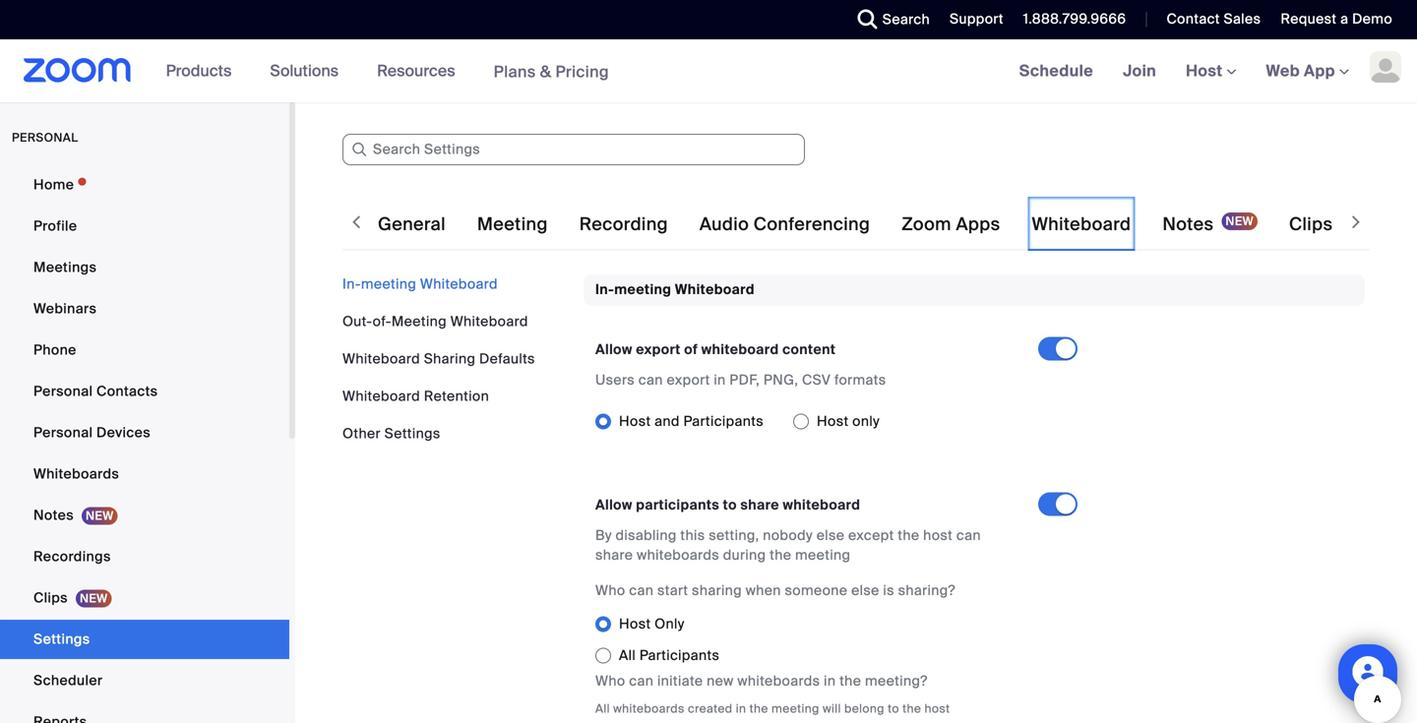 Task type: describe. For each thing, give the bounding box(es) containing it.
1 horizontal spatial in-
[[595, 281, 614, 299]]

personal contacts link
[[0, 372, 289, 411]]

profile link
[[0, 207, 289, 246]]

web
[[1266, 61, 1300, 81]]

by
[[595, 526, 612, 545]]

can for who can start sharing when someone else is sharing?
[[629, 582, 654, 600]]

allow for allow export of whiteboard content
[[595, 340, 633, 359]]

host inside by disabling this setting, nobody else except the host can share whiteboards during the meeting
[[923, 526, 953, 545]]

scroll left image
[[346, 213, 366, 232]]

sharing
[[692, 582, 742, 600]]

the down who can initiate new whiteboards in the meeting?
[[750, 701, 769, 716]]

web app button
[[1266, 61, 1349, 81]]

out-
[[343, 313, 373, 331]]

will
[[823, 701, 841, 716]]

all participants
[[619, 647, 720, 665]]

plans & pricing
[[494, 61, 609, 82]]

scheduler
[[33, 672, 103, 690]]

notes inside tabs of my account settings page tab list
[[1163, 213, 1214, 236]]

whiteboards
[[33, 465, 119, 483]]

who for who can initiate new whiteboards in the meeting?
[[595, 672, 626, 690]]

0 vertical spatial to
[[723, 496, 737, 514]]

personal
[[12, 130, 78, 145]]

meetings link
[[0, 248, 289, 287]]

scroll right image
[[1347, 213, 1366, 232]]

meeting inside tabs of my account settings page tab list
[[477, 213, 548, 236]]

someone
[[785, 582, 848, 600]]

belong
[[845, 701, 885, 716]]

1 horizontal spatial share
[[741, 496, 780, 514]]

of-
[[373, 313, 392, 331]]

host for host
[[1186, 61, 1227, 81]]

solutions
[[270, 61, 339, 81]]

menu bar containing in-meeting whiteboard
[[343, 275, 569, 444]]

notes link
[[0, 496, 289, 535]]

1 vertical spatial in
[[824, 672, 836, 690]]

home link
[[0, 165, 289, 205]]

contact
[[1167, 10, 1220, 28]]

1 vertical spatial host
[[925, 701, 950, 716]]

option group containing host and participants
[[595, 406, 1038, 437]]

home
[[33, 176, 74, 194]]

phone
[[33, 341, 77, 359]]

during
[[723, 546, 766, 564]]

whiteboard sharing defaults link
[[343, 350, 535, 368]]

the down nobody
[[770, 546, 792, 564]]

allow for allow participants to share whiteboard
[[595, 496, 633, 514]]

whiteboard retention link
[[343, 387, 489, 406]]

join link
[[1108, 39, 1171, 102]]

meetings
[[33, 258, 97, 277]]

phone link
[[0, 331, 289, 370]]

contact sales
[[1167, 10, 1261, 28]]

devices
[[96, 424, 151, 442]]

who for who can start sharing when someone else is sharing?
[[595, 582, 626, 600]]

meeting inside menu bar
[[361, 275, 417, 293]]

apps
[[956, 213, 1000, 236]]

when
[[746, 582, 781, 600]]

meeting?
[[865, 672, 928, 690]]

a
[[1341, 10, 1349, 28]]

2 vertical spatial whiteboards
[[613, 701, 685, 716]]

host only
[[817, 412, 880, 431]]

app
[[1304, 61, 1336, 81]]

personal for personal contacts
[[33, 382, 93, 401]]

the down meeting?
[[903, 701, 922, 716]]

solutions button
[[270, 39, 348, 102]]

resources
[[377, 61, 455, 81]]

meeting down "recording"
[[614, 281, 672, 299]]

disabling
[[616, 526, 677, 545]]

profile
[[33, 217, 77, 235]]

and
[[655, 412, 680, 431]]

created
[[688, 701, 733, 716]]

schedule
[[1019, 61, 1094, 81]]

plans
[[494, 61, 536, 82]]

in-meeting whiteboard element
[[584, 275, 1365, 723]]

clips inside "personal menu" menu
[[33, 589, 68, 607]]

of
[[684, 340, 698, 359]]

only
[[853, 412, 880, 431]]

meeting left will
[[772, 701, 820, 716]]

resources button
[[377, 39, 464, 102]]

start
[[657, 582, 688, 600]]

pdf,
[[730, 371, 760, 389]]

retention
[[424, 387, 489, 406]]

allow participants to share whiteboard
[[595, 496, 861, 514]]

defaults
[[479, 350, 535, 368]]

settings inside menu bar
[[385, 425, 441, 443]]

all whiteboards created in the meeting will belong to the host
[[595, 701, 950, 716]]

zoom logo image
[[24, 58, 132, 83]]

profile picture image
[[1370, 51, 1402, 83]]

1.888.799.9666
[[1023, 10, 1126, 28]]

schedule link
[[1005, 39, 1108, 102]]

else inside by disabling this setting, nobody else except the host can share whiteboards during the meeting
[[817, 526, 845, 545]]

whiteboard sharing defaults
[[343, 350, 535, 368]]

only
[[655, 615, 685, 633]]

in-meeting whiteboard link
[[343, 275, 498, 293]]

who can start sharing when someone else is sharing?
[[595, 582, 956, 600]]

is
[[883, 582, 895, 600]]

whiteboard inside tabs of my account settings page tab list
[[1032, 213, 1131, 236]]

can inside by disabling this setting, nobody else except the host can share whiteboards during the meeting
[[957, 526, 981, 545]]

host for host and participants
[[619, 412, 651, 431]]

clips inside tabs of my account settings page tab list
[[1289, 213, 1333, 236]]

1 horizontal spatial in-meeting whiteboard
[[595, 281, 755, 299]]

zoom apps
[[902, 213, 1000, 236]]

product information navigation
[[151, 39, 624, 104]]

audio
[[700, 213, 749, 236]]

recording
[[579, 213, 668, 236]]

join
[[1123, 61, 1157, 81]]

content
[[783, 340, 836, 359]]



Task type: locate. For each thing, give the bounding box(es) containing it.
whiteboard up nobody
[[783, 496, 861, 514]]

share down the by at the bottom of the page
[[595, 546, 633, 564]]

export left of
[[636, 340, 681, 359]]

participants
[[636, 496, 720, 514]]

support
[[950, 10, 1004, 28]]

other settings link
[[343, 425, 441, 443]]

settings
[[385, 425, 441, 443], [33, 630, 90, 649]]

export down of
[[667, 371, 710, 389]]

whiteboards down initiate
[[613, 701, 685, 716]]

settings down whiteboard retention link in the left of the page
[[385, 425, 441, 443]]

demo
[[1353, 10, 1393, 28]]

0 vertical spatial personal
[[33, 382, 93, 401]]

0 horizontal spatial settings
[[33, 630, 90, 649]]

personal up whiteboards
[[33, 424, 93, 442]]

out-of-meeting whiteboard link
[[343, 313, 528, 331]]

1 horizontal spatial else
[[851, 582, 880, 600]]

0 horizontal spatial share
[[595, 546, 633, 564]]

1 vertical spatial personal
[[33, 424, 93, 442]]

host button
[[1186, 61, 1237, 81]]

formats
[[835, 371, 886, 389]]

contacts
[[96, 382, 158, 401]]

export
[[636, 340, 681, 359], [667, 371, 710, 389]]

banner containing products
[[0, 39, 1417, 104]]

all inside who can start sharing when someone else is sharing? option group
[[619, 647, 636, 665]]

share up setting,
[[741, 496, 780, 514]]

web app
[[1266, 61, 1336, 81]]

recordings link
[[0, 537, 289, 577]]

support link
[[935, 0, 1009, 39], [950, 10, 1004, 28]]

1 vertical spatial clips
[[33, 589, 68, 607]]

meeting up of-
[[361, 275, 417, 293]]

in- down "recording"
[[595, 281, 614, 299]]

share
[[741, 496, 780, 514], [595, 546, 633, 564]]

all
[[619, 647, 636, 665], [595, 701, 610, 716]]

meeting inside menu bar
[[392, 313, 447, 331]]

whiteboards down this
[[637, 546, 720, 564]]

in left the pdf,
[[714, 371, 726, 389]]

in- inside menu bar
[[343, 275, 361, 293]]

in-
[[343, 275, 361, 293], [595, 281, 614, 299]]

meeting down in-meeting whiteboard link
[[392, 313, 447, 331]]

to down meeting?
[[888, 701, 899, 716]]

all for all whiteboards created in the meeting will belong to the host
[[595, 701, 610, 716]]

who
[[595, 582, 626, 600], [595, 672, 626, 690]]

search button
[[843, 0, 935, 39]]

1 personal from the top
[[33, 382, 93, 401]]

2 allow from the top
[[595, 496, 633, 514]]

in-meeting whiteboard
[[343, 275, 498, 293], [595, 281, 755, 299]]

0 horizontal spatial in
[[714, 371, 726, 389]]

who can start sharing when someone else is sharing? option group
[[595, 609, 1094, 672]]

host
[[923, 526, 953, 545], [925, 701, 950, 716]]

0 vertical spatial whiteboard
[[702, 340, 779, 359]]

request a demo link
[[1266, 0, 1417, 39], [1281, 10, 1393, 28]]

nobody
[[763, 526, 813, 545]]

in right created
[[736, 701, 746, 716]]

csv
[[802, 371, 831, 389]]

meeting up someone
[[795, 546, 851, 564]]

1 vertical spatial share
[[595, 546, 633, 564]]

2 who from the top
[[595, 672, 626, 690]]

can left start on the bottom left of page
[[629, 582, 654, 600]]

Search Settings text field
[[343, 134, 805, 165]]

in for png,
[[714, 371, 726, 389]]

personal contacts
[[33, 382, 158, 401]]

host for host only
[[817, 412, 849, 431]]

0 vertical spatial notes
[[1163, 213, 1214, 236]]

other settings
[[343, 425, 441, 443]]

settings link
[[0, 620, 289, 659]]

can
[[639, 371, 663, 389], [957, 526, 981, 545], [629, 582, 654, 600], [629, 672, 654, 690]]

else left is
[[851, 582, 880, 600]]

0 horizontal spatial meeting
[[392, 313, 447, 331]]

audio conferencing
[[700, 213, 870, 236]]

option group
[[595, 406, 1038, 437]]

in for meeting
[[736, 701, 746, 716]]

1 horizontal spatial to
[[888, 701, 899, 716]]

can for users can export in pdf, png, csv formats
[[639, 371, 663, 389]]

clips left scroll right icon
[[1289, 213, 1333, 236]]

users
[[595, 371, 635, 389]]

2 vertical spatial in
[[736, 701, 746, 716]]

&
[[540, 61, 552, 82]]

1 vertical spatial who
[[595, 672, 626, 690]]

1 horizontal spatial in
[[736, 701, 746, 716]]

can right except
[[957, 526, 981, 545]]

general
[[378, 213, 446, 236]]

personal menu menu
[[0, 165, 289, 723]]

0 vertical spatial all
[[619, 647, 636, 665]]

1 horizontal spatial notes
[[1163, 213, 1214, 236]]

this
[[681, 526, 705, 545]]

0 vertical spatial meeting
[[477, 213, 548, 236]]

1 vertical spatial all
[[595, 701, 610, 716]]

host up sharing?
[[923, 526, 953, 545]]

else left except
[[817, 526, 845, 545]]

host for host only
[[619, 615, 651, 633]]

in- up out-
[[343, 275, 361, 293]]

0 horizontal spatial in-meeting whiteboard
[[343, 275, 498, 293]]

0 vertical spatial host
[[923, 526, 953, 545]]

meeting
[[477, 213, 548, 236], [392, 313, 447, 331]]

whiteboards inside by disabling this setting, nobody else except the host can share whiteboards during the meeting
[[637, 546, 720, 564]]

1 vertical spatial whiteboard
[[783, 496, 861, 514]]

0 vertical spatial whiteboards
[[637, 546, 720, 564]]

new
[[707, 672, 734, 690]]

host and participants
[[619, 412, 764, 431]]

out-of-meeting whiteboard
[[343, 313, 528, 331]]

host down the contact sales
[[1186, 61, 1227, 81]]

in-meeting whiteboard inside menu bar
[[343, 275, 498, 293]]

meetings navigation
[[1005, 39, 1417, 104]]

1 vertical spatial participants
[[640, 647, 720, 665]]

webinars link
[[0, 289, 289, 329]]

personal down phone
[[33, 382, 93, 401]]

meeting
[[361, 275, 417, 293], [614, 281, 672, 299], [795, 546, 851, 564], [772, 701, 820, 716]]

1 horizontal spatial settings
[[385, 425, 441, 443]]

products button
[[166, 39, 241, 102]]

participants inside who can start sharing when someone else is sharing? option group
[[640, 647, 720, 665]]

1 vertical spatial settings
[[33, 630, 90, 649]]

0 horizontal spatial notes
[[33, 506, 74, 525]]

0 vertical spatial else
[[817, 526, 845, 545]]

whiteboards
[[637, 546, 720, 564], [738, 672, 820, 690], [613, 701, 685, 716]]

2 horizontal spatial in
[[824, 672, 836, 690]]

0 horizontal spatial in-
[[343, 275, 361, 293]]

else
[[817, 526, 845, 545], [851, 582, 880, 600]]

whiteboard up users can export in pdf, png, csv formats
[[702, 340, 779, 359]]

0 horizontal spatial whiteboard
[[702, 340, 779, 359]]

in up will
[[824, 672, 836, 690]]

0 horizontal spatial to
[[723, 496, 737, 514]]

webinars
[[33, 300, 97, 318]]

participants up initiate
[[640, 647, 720, 665]]

0 horizontal spatial clips
[[33, 589, 68, 607]]

clips down recordings
[[33, 589, 68, 607]]

users can export in pdf, png, csv formats
[[595, 371, 886, 389]]

whiteboard
[[702, 340, 779, 359], [783, 496, 861, 514]]

1 horizontal spatial whiteboard
[[783, 496, 861, 514]]

1 vertical spatial to
[[888, 701, 899, 716]]

request a demo
[[1281, 10, 1393, 28]]

host down meeting?
[[925, 701, 950, 716]]

sharing
[[424, 350, 476, 368]]

sharing?
[[898, 582, 956, 600]]

host
[[1186, 61, 1227, 81], [619, 412, 651, 431], [817, 412, 849, 431], [619, 615, 651, 633]]

host inside meetings navigation
[[1186, 61, 1227, 81]]

sales
[[1224, 10, 1261, 28]]

personal for personal devices
[[33, 424, 93, 442]]

participants inside option group
[[684, 412, 764, 431]]

who can initiate new whiteboards in the meeting?
[[595, 672, 928, 690]]

the right except
[[898, 526, 920, 545]]

the
[[898, 526, 920, 545], [770, 546, 792, 564], [840, 672, 861, 690], [750, 701, 769, 716], [903, 701, 922, 716]]

host left only
[[619, 615, 651, 633]]

1 vertical spatial export
[[667, 371, 710, 389]]

menu bar
[[343, 275, 569, 444]]

whiteboards link
[[0, 455, 289, 494]]

0 vertical spatial settings
[[385, 425, 441, 443]]

0 horizontal spatial all
[[595, 701, 610, 716]]

allow up the by at the bottom of the page
[[595, 496, 633, 514]]

except
[[848, 526, 894, 545]]

0 vertical spatial who
[[595, 582, 626, 600]]

0 vertical spatial in
[[714, 371, 726, 389]]

plans & pricing link
[[494, 61, 609, 82], [494, 61, 609, 82]]

1 vertical spatial else
[[851, 582, 880, 600]]

banner
[[0, 39, 1417, 104]]

host left the only
[[817, 412, 849, 431]]

by disabling this setting, nobody else except the host can share whiteboards during the meeting
[[595, 526, 981, 564]]

can down "all participants"
[[629, 672, 654, 690]]

who down "all participants"
[[595, 672, 626, 690]]

in-meeting whiteboard up of
[[595, 281, 755, 299]]

1 horizontal spatial clips
[[1289, 213, 1333, 236]]

host left 'and'
[[619, 412, 651, 431]]

0 vertical spatial allow
[[595, 340, 633, 359]]

who up host only
[[595, 582, 626, 600]]

0 vertical spatial export
[[636, 340, 681, 359]]

setting,
[[709, 526, 759, 545]]

2 personal from the top
[[33, 424, 93, 442]]

can right users
[[639, 371, 663, 389]]

can for who can initiate new whiteboards in the meeting?
[[629, 672, 654, 690]]

notes inside "personal menu" menu
[[33, 506, 74, 525]]

0 vertical spatial clips
[[1289, 213, 1333, 236]]

1 vertical spatial notes
[[33, 506, 74, 525]]

initiate
[[657, 672, 703, 690]]

1 vertical spatial whiteboards
[[738, 672, 820, 690]]

personal devices
[[33, 424, 151, 442]]

the up the belong
[[840, 672, 861, 690]]

1 vertical spatial meeting
[[392, 313, 447, 331]]

meeting down search settings text field
[[477, 213, 548, 236]]

1 allow from the top
[[595, 340, 633, 359]]

settings up scheduler
[[33, 630, 90, 649]]

1 vertical spatial allow
[[595, 496, 633, 514]]

participants down users can export in pdf, png, csv formats
[[684, 412, 764, 431]]

in-meeting whiteboard up out-of-meeting whiteboard
[[343, 275, 498, 293]]

0 vertical spatial share
[[741, 496, 780, 514]]

recordings
[[33, 548, 111, 566]]

1 who from the top
[[595, 582, 626, 600]]

request
[[1281, 10, 1337, 28]]

whiteboard retention
[[343, 387, 489, 406]]

whiteboard
[[1032, 213, 1131, 236], [420, 275, 498, 293], [675, 281, 755, 299], [451, 313, 528, 331], [343, 350, 420, 368], [343, 387, 420, 406]]

whiteboards up all whiteboards created in the meeting will belong to the host on the bottom
[[738, 672, 820, 690]]

allow up users
[[595, 340, 633, 359]]

1 horizontal spatial meeting
[[477, 213, 548, 236]]

tabs of my account settings page tab list
[[374, 197, 1381, 252]]

other
[[343, 425, 381, 443]]

1 horizontal spatial all
[[619, 647, 636, 665]]

meeting inside by disabling this setting, nobody else except the host can share whiteboards during the meeting
[[795, 546, 851, 564]]

host inside who can start sharing when someone else is sharing? option group
[[619, 615, 651, 633]]

0 horizontal spatial else
[[817, 526, 845, 545]]

png,
[[764, 371, 798, 389]]

settings inside "personal menu" menu
[[33, 630, 90, 649]]

personal
[[33, 382, 93, 401], [33, 424, 93, 442]]

notes
[[1163, 213, 1214, 236], [33, 506, 74, 525]]

contact sales link
[[1152, 0, 1266, 39], [1167, 10, 1261, 28]]

all for all participants
[[619, 647, 636, 665]]

share inside by disabling this setting, nobody else except the host can share whiteboards during the meeting
[[595, 546, 633, 564]]

to
[[723, 496, 737, 514], [888, 701, 899, 716]]

allow export of whiteboard content
[[595, 340, 836, 359]]

to up setting,
[[723, 496, 737, 514]]

0 vertical spatial participants
[[684, 412, 764, 431]]

personal devices link
[[0, 413, 289, 453]]



Task type: vqa. For each thing, say whether or not it's contained in the screenshot.
1st 'heading' from the right
no



